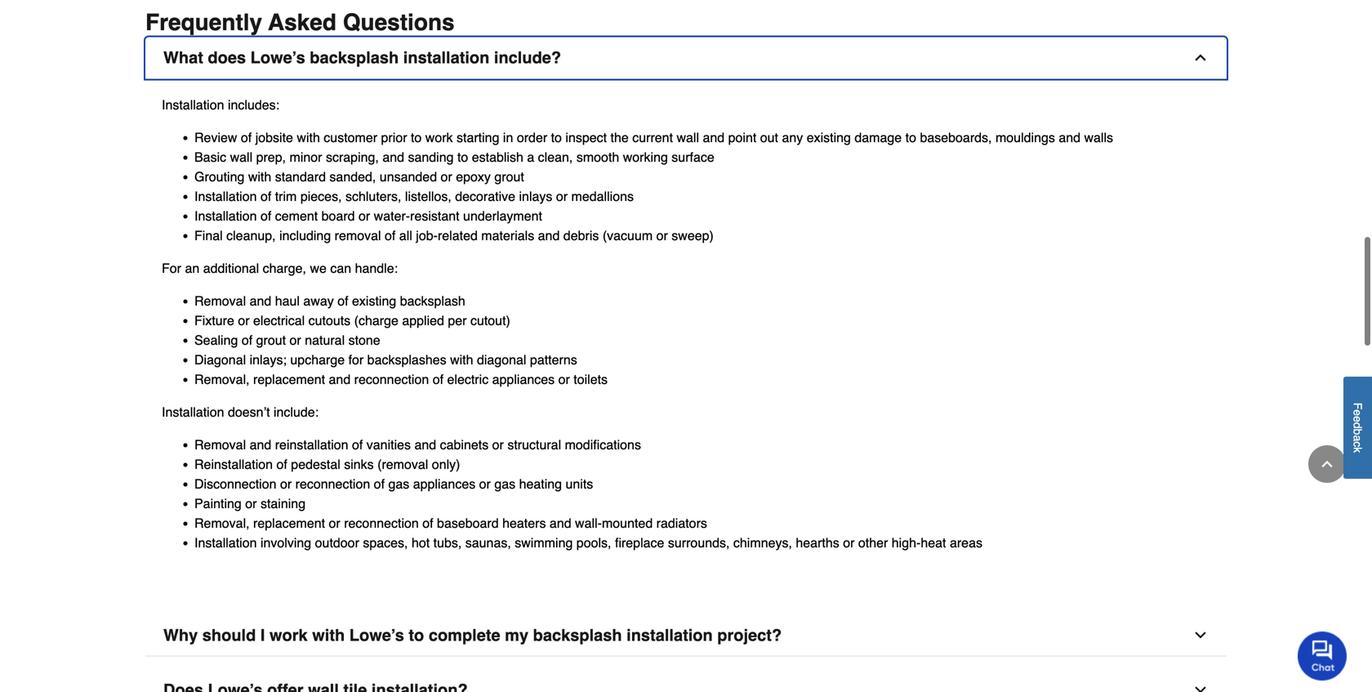 Task type: describe. For each thing, give the bounding box(es) containing it.
or right cabinets
[[492, 437, 504, 452]]

for an additional charge, we can handle:
[[162, 261, 398, 276]]

modifications
[[565, 437, 641, 452]]

saunas,
[[466, 535, 511, 551]]

(removal
[[378, 457, 428, 472]]

chevron up image
[[1193, 50, 1209, 66]]

prep,
[[256, 150, 286, 165]]

out
[[761, 130, 779, 145]]

chevron up image
[[1320, 456, 1336, 472]]

includes:
[[228, 97, 280, 113]]

inlays
[[519, 189, 553, 204]]

to right prior
[[411, 130, 422, 145]]

job-
[[416, 228, 438, 243]]

removal
[[335, 228, 381, 243]]

replacement for grout
[[253, 372, 325, 387]]

cleanup,
[[226, 228, 276, 243]]

wall-
[[575, 516, 602, 531]]

and up reinstallation
[[250, 437, 272, 452]]

2 horizontal spatial backsplash
[[533, 626, 622, 645]]

pedestal
[[291, 457, 341, 472]]

grout inside removal and haul away of existing backsplash fixture or electrical cutouts (charge applied per cutout) sealing of grout or natural stone diagonal inlays; upcharge for backsplashes with diagonal patterns removal, replacement and reconnection of electric appliances or toilets
[[256, 333, 286, 348]]

complete
[[429, 626, 501, 645]]

0 horizontal spatial backsplash
[[310, 48, 399, 67]]

review
[[194, 130, 237, 145]]

and up surface
[[703, 130, 725, 145]]

removal, for removal and reinstallation of vanities and cabinets or structural modifications reinstallation of pedestal sinks (removal only) disconnection or reconnection of gas appliances or gas heating units painting or staining removal, replacement or reconnection of baseboard heaters and wall-mounted radiators installation involving outdoor spaces, hot tubs, saunas, swimming pools, fireplace surrounds, chimneys, hearths or other high-heat areas
[[194, 516, 250, 531]]

or down patterns
[[559, 372, 570, 387]]

questions
[[343, 10, 455, 36]]

installation down grouting
[[194, 189, 257, 204]]

natural
[[305, 333, 345, 348]]

d
[[1352, 422, 1365, 429]]

include:
[[274, 405, 319, 420]]

or right inlays
[[556, 189, 568, 204]]

board
[[322, 209, 355, 224]]

staining
[[261, 496, 306, 511]]

point
[[729, 130, 757, 145]]

for
[[349, 352, 364, 367]]

scraping,
[[326, 150, 379, 165]]

lowe's inside "what does lowe's backsplash installation include?" button
[[251, 48, 305, 67]]

replacement for or
[[253, 516, 325, 531]]

electric
[[447, 372, 489, 387]]

heaters
[[503, 516, 546, 531]]

reconnection for or
[[344, 516, 419, 531]]

outdoor
[[315, 535, 359, 551]]

installation up the review
[[162, 97, 224, 113]]

why should i work with lowe's to complete my backsplash installation project? button
[[145, 615, 1227, 657]]

charge,
[[263, 261, 306, 276]]

of down sinks
[[374, 477, 385, 492]]

a inside review of jobsite with customer prior to work starting in order to inspect the current wall and point out any existing damage to baseboards, mouldings and walls basic wall prep, minor scraping, and sanding to establish a clean, smooth working surface grouting with standard sanded, unsanded or epoxy grout installation of trim pieces, schluters, listellos, decorative inlays or medallions installation of cement board or water-resistant underlayment final cleanup, including removal of all job-related materials and debris (vacuum or sweep)
[[527, 150, 535, 165]]

away
[[303, 294, 334, 309]]

existing inside review of jobsite with customer prior to work starting in order to inspect the current wall and point out any existing damage to baseboards, mouldings and walls basic wall prep, minor scraping, and sanding to establish a clean, smooth working surface grouting with standard sanded, unsanded or epoxy grout installation of trim pieces, schluters, listellos, decorative inlays or medallions installation of cement board or water-resistant underlayment final cleanup, including removal of all job-related materials and debris (vacuum or sweep)
[[807, 130, 851, 145]]

installation doesn't include:
[[162, 405, 319, 420]]

debris
[[564, 228, 599, 243]]

mounted
[[602, 516, 653, 531]]

listellos,
[[405, 189, 452, 204]]

and down prior
[[383, 150, 404, 165]]

diagonal
[[477, 352, 527, 367]]

of up sinks
[[352, 437, 363, 452]]

current
[[633, 130, 673, 145]]

1 gas from the left
[[389, 477, 410, 492]]

cement
[[275, 209, 318, 224]]

hearths
[[796, 535, 840, 551]]

haul
[[275, 294, 300, 309]]

fireplace
[[615, 535, 665, 551]]

per
[[448, 313, 467, 328]]

with inside removal and haul away of existing backsplash fixture or electrical cutouts (charge applied per cutout) sealing of grout or natural stone diagonal inlays; upcharge for backsplashes with diagonal patterns removal, replacement and reconnection of electric appliances or toilets
[[450, 352, 474, 367]]

only)
[[432, 457, 460, 472]]

1 vertical spatial wall
[[230, 150, 253, 165]]

1 vertical spatial installation
[[627, 626, 713, 645]]

surface
[[672, 150, 715, 165]]

swimming
[[515, 535, 573, 551]]

or up staining
[[280, 477, 292, 492]]

starting
[[457, 130, 500, 145]]

inlays;
[[250, 352, 287, 367]]

and down for
[[329, 372, 351, 387]]

2 e from the top
[[1352, 416, 1365, 422]]

any
[[782, 130, 803, 145]]

pools,
[[577, 535, 612, 551]]

to right damage
[[906, 130, 917, 145]]

inspect
[[566, 130, 607, 145]]

installation inside removal and reinstallation of vanities and cabinets or structural modifications reinstallation of pedestal sinks (removal only) disconnection or reconnection of gas appliances or gas heating units painting or staining removal, replacement or reconnection of baseboard heaters and wall-mounted radiators installation involving outdoor spaces, hot tubs, saunas, swimming pools, fireplace surrounds, chimneys, hearths or other high-heat areas
[[194, 535, 257, 551]]

high-
[[892, 535, 921, 551]]

surrounds,
[[668, 535, 730, 551]]

damage
[[855, 130, 902, 145]]

removal for removal and reinstallation of vanities and cabinets or structural modifications reinstallation of pedestal sinks (removal only) disconnection or reconnection of gas appliances or gas heating units painting or staining removal, replacement or reconnection of baseboard heaters and wall-mounted radiators installation involving outdoor spaces, hot tubs, saunas, swimming pools, fireplace surrounds, chimneys, hearths or other high-heat areas
[[194, 437, 246, 452]]

hot
[[412, 535, 430, 551]]

scroll to top element
[[1309, 445, 1347, 483]]

including
[[280, 228, 331, 243]]

heating
[[519, 477, 562, 492]]

and up swimming at the left of page
[[550, 516, 572, 531]]

appliances inside removal and haul away of existing backsplash fixture or electrical cutouts (charge applied per cutout) sealing of grout or natural stone diagonal inlays; upcharge for backsplashes with diagonal patterns removal, replacement and reconnection of electric appliances or toilets
[[492, 372, 555, 387]]

installation includes:
[[162, 97, 280, 113]]

grouting
[[194, 169, 245, 184]]

sanding
[[408, 150, 454, 165]]

removal, for removal and haul away of existing backsplash fixture or electrical cutouts (charge applied per cutout) sealing of grout or natural stone diagonal inlays; upcharge for backsplashes with diagonal patterns removal, replacement and reconnection of electric appliances or toilets
[[194, 372, 250, 387]]

or left other at the right bottom of the page
[[843, 535, 855, 551]]

of left the "jobsite"
[[241, 130, 252, 145]]

removal for removal and haul away of existing backsplash fixture or electrical cutouts (charge applied per cutout) sealing of grout or natural stone diagonal inlays; upcharge for backsplashes with diagonal patterns removal, replacement and reconnection of electric appliances or toilets
[[194, 294, 246, 309]]

backsplashes
[[367, 352, 447, 367]]

standard
[[275, 169, 326, 184]]

work inside review of jobsite with customer prior to work starting in order to inspect the current wall and point out any existing damage to baseboards, mouldings and walls basic wall prep, minor scraping, and sanding to establish a clean, smooth working surface grouting with standard sanded, unsanded or epoxy grout installation of trim pieces, schluters, listellos, decorative inlays or medallions installation of cement board or water-resistant underlayment final cleanup, including removal of all job-related materials and debris (vacuum or sweep)
[[426, 130, 453, 145]]

baseboard
[[437, 516, 499, 531]]

toilets
[[574, 372, 608, 387]]

removal and reinstallation of vanities and cabinets or structural modifications reinstallation of pedestal sinks (removal only) disconnection or reconnection of gas appliances or gas heating units painting or staining removal, replacement or reconnection of baseboard heaters and wall-mounted radiators installation involving outdoor spaces, hot tubs, saunas, swimming pools, fireplace surrounds, chimneys, hearths or other high-heat areas
[[194, 437, 983, 551]]

prior
[[381, 130, 407, 145]]

units
[[566, 477, 593, 492]]

or left 'sweep)'
[[657, 228, 668, 243]]

0 horizontal spatial installation
[[403, 48, 490, 67]]

upcharge
[[290, 352, 345, 367]]

or up baseboard
[[479, 477, 491, 492]]

epoxy
[[456, 169, 491, 184]]

and left walls
[[1059, 130, 1081, 145]]

disconnection
[[194, 477, 277, 492]]

does
[[208, 48, 246, 67]]

chevron down image
[[1193, 682, 1209, 692]]

backsplash inside removal and haul away of existing backsplash fixture or electrical cutouts (charge applied per cutout) sealing of grout or natural stone diagonal inlays; upcharge for backsplashes with diagonal patterns removal, replacement and reconnection of electric appliances or toilets
[[400, 294, 466, 309]]



Task type: locate. For each thing, give the bounding box(es) containing it.
0 horizontal spatial wall
[[230, 150, 253, 165]]

to inside button
[[409, 626, 424, 645]]

underlayment
[[463, 209, 543, 224]]

existing inside removal and haul away of existing backsplash fixture or electrical cutouts (charge applied per cutout) sealing of grout or natural stone diagonal inlays; upcharge for backsplashes with diagonal patterns removal, replacement and reconnection of electric appliances or toilets
[[352, 294, 396, 309]]

an
[[185, 261, 200, 276]]

resistant
[[410, 209, 460, 224]]

0 horizontal spatial lowe's
[[251, 48, 305, 67]]

diagonal
[[194, 352, 246, 367]]

1 horizontal spatial gas
[[495, 477, 516, 492]]

removal and haul away of existing backsplash fixture or electrical cutouts (charge applied per cutout) sealing of grout or natural stone diagonal inlays; upcharge for backsplashes with diagonal patterns removal, replacement and reconnection of electric appliances or toilets
[[194, 294, 608, 387]]

appliances inside removal and reinstallation of vanities and cabinets or structural modifications reinstallation of pedestal sinks (removal only) disconnection or reconnection of gas appliances or gas heating units painting or staining removal, replacement or reconnection of baseboard heaters and wall-mounted radiators installation involving outdoor spaces, hot tubs, saunas, swimming pools, fireplace surrounds, chimneys, hearths or other high-heat areas
[[413, 477, 476, 492]]

0 vertical spatial replacement
[[253, 372, 325, 387]]

reconnection down backsplashes
[[354, 372, 429, 387]]

installation down painting at the bottom of page
[[194, 535, 257, 551]]

of up the inlays;
[[242, 333, 253, 348]]

final
[[194, 228, 223, 243]]

basic
[[194, 150, 226, 165]]

order
[[517, 130, 548, 145]]

1 horizontal spatial appliances
[[492, 372, 555, 387]]

with down prep,
[[248, 169, 271, 184]]

0 vertical spatial appliances
[[492, 372, 555, 387]]

structural
[[508, 437, 561, 452]]

replacement up involving
[[253, 516, 325, 531]]

gas down (removal
[[389, 477, 410, 492]]

backsplash
[[310, 48, 399, 67], [400, 294, 466, 309], [533, 626, 622, 645]]

f
[[1352, 403, 1365, 410]]

why should i work with lowe's to complete my backsplash installation project?
[[163, 626, 782, 645]]

(charge
[[354, 313, 399, 328]]

c
[[1352, 442, 1365, 447]]

1 horizontal spatial wall
[[677, 130, 699, 145]]

0 vertical spatial removal,
[[194, 372, 250, 387]]

all
[[399, 228, 412, 243]]

and left haul
[[250, 294, 272, 309]]

e up b
[[1352, 416, 1365, 422]]

1 vertical spatial replacement
[[253, 516, 325, 531]]

installation left project?
[[627, 626, 713, 645]]

2 removal, from the top
[[194, 516, 250, 531]]

0 vertical spatial work
[[426, 130, 453, 145]]

removal inside removal and reinstallation of vanities and cabinets or structural modifications reinstallation of pedestal sinks (removal only) disconnection or reconnection of gas appliances or gas heating units painting or staining removal, replacement or reconnection of baseboard heaters and wall-mounted radiators installation involving outdoor spaces, hot tubs, saunas, swimming pools, fireplace surrounds, chimneys, hearths or other high-heat areas
[[194, 437, 246, 452]]

backsplash up applied
[[400, 294, 466, 309]]

handle:
[[355, 261, 398, 276]]

1 vertical spatial lowe's
[[350, 626, 404, 645]]

existing right any
[[807, 130, 851, 145]]

installation
[[403, 48, 490, 67], [627, 626, 713, 645]]

of up cleanup, at the left of the page
[[261, 209, 272, 224]]

of left all
[[385, 228, 396, 243]]

or
[[441, 169, 452, 184], [556, 189, 568, 204], [359, 209, 370, 224], [657, 228, 668, 243], [238, 313, 250, 328], [290, 333, 301, 348], [559, 372, 570, 387], [492, 437, 504, 452], [280, 477, 292, 492], [479, 477, 491, 492], [245, 496, 257, 511], [329, 516, 341, 531], [843, 535, 855, 551]]

backsplash right the my
[[533, 626, 622, 645]]

0 vertical spatial lowe's
[[251, 48, 305, 67]]

water-
[[374, 209, 410, 224]]

a inside button
[[1352, 435, 1365, 442]]

1 vertical spatial work
[[270, 626, 308, 645]]

sealing
[[194, 333, 238, 348]]

k
[[1352, 447, 1365, 453]]

grout inside review of jobsite with customer prior to work starting in order to inspect the current wall and point out any existing damage to baseboards, mouldings and walls basic wall prep, minor scraping, and sanding to establish a clean, smooth working surface grouting with standard sanded, unsanded or epoxy grout installation of trim pieces, schluters, listellos, decorative inlays or medallions installation of cement board or water-resistant underlayment final cleanup, including removal of all job-related materials and debris (vacuum or sweep)
[[495, 169, 524, 184]]

0 horizontal spatial existing
[[352, 294, 396, 309]]

grout up the inlays;
[[256, 333, 286, 348]]

trim
[[275, 189, 297, 204]]

installation up final at top
[[194, 209, 257, 224]]

installation
[[162, 97, 224, 113], [194, 189, 257, 204], [194, 209, 257, 224], [162, 405, 224, 420], [194, 535, 257, 551]]

grout
[[495, 169, 524, 184], [256, 333, 286, 348]]

sinks
[[344, 457, 374, 472]]

materials
[[482, 228, 535, 243]]

with right i
[[312, 626, 345, 645]]

removal, inside removal and haul away of existing backsplash fixture or electrical cutouts (charge applied per cutout) sealing of grout or natural stone diagonal inlays; upcharge for backsplashes with diagonal patterns removal, replacement and reconnection of electric appliances or toilets
[[194, 372, 250, 387]]

of left electric
[[433, 372, 444, 387]]

1 removal, from the top
[[194, 372, 250, 387]]

wall
[[677, 130, 699, 145], [230, 150, 253, 165]]

of left trim
[[261, 189, 272, 204]]

removal inside removal and haul away of existing backsplash fixture or electrical cutouts (charge applied per cutout) sealing of grout or natural stone diagonal inlays; upcharge for backsplashes with diagonal patterns removal, replacement and reconnection of electric appliances or toilets
[[194, 294, 246, 309]]

0 vertical spatial installation
[[403, 48, 490, 67]]

unsanded
[[380, 169, 437, 184]]

additional
[[203, 261, 259, 276]]

why
[[163, 626, 198, 645]]

installation left doesn't
[[162, 405, 224, 420]]

cutouts
[[309, 313, 351, 328]]

1 removal from the top
[[194, 294, 246, 309]]

radiators
[[657, 516, 708, 531]]

0 horizontal spatial grout
[[256, 333, 286, 348]]

backsplash down the questions
[[310, 48, 399, 67]]

1 vertical spatial appliances
[[413, 477, 476, 492]]

reinstallation
[[275, 437, 349, 452]]

vanities
[[367, 437, 411, 452]]

of up the hot
[[423, 516, 434, 531]]

removal up reinstallation
[[194, 437, 246, 452]]

minor
[[290, 150, 322, 165]]

stone
[[349, 333, 381, 348]]

to
[[411, 130, 422, 145], [551, 130, 562, 145], [906, 130, 917, 145], [458, 150, 468, 165], [409, 626, 424, 645]]

and
[[703, 130, 725, 145], [1059, 130, 1081, 145], [383, 150, 404, 165], [538, 228, 560, 243], [250, 294, 272, 309], [329, 372, 351, 387], [250, 437, 272, 452], [415, 437, 436, 452], [550, 516, 572, 531]]

1 vertical spatial removal,
[[194, 516, 250, 531]]

spaces,
[[363, 535, 408, 551]]

removal, down diagonal
[[194, 372, 250, 387]]

or down sanding
[[441, 169, 452, 184]]

a down the order
[[527, 150, 535, 165]]

we
[[310, 261, 327, 276]]

to up clean, on the top
[[551, 130, 562, 145]]

existing up (charge
[[352, 294, 396, 309]]

2 removal from the top
[[194, 437, 246, 452]]

chimneys,
[[734, 535, 793, 551]]

to left complete
[[409, 626, 424, 645]]

0 vertical spatial a
[[527, 150, 535, 165]]

wall up grouting
[[230, 150, 253, 165]]

work inside button
[[270, 626, 308, 645]]

work up sanding
[[426, 130, 453, 145]]

of left pedestal
[[277, 457, 287, 472]]

f e e d b a c k button
[[1344, 377, 1373, 479]]

asked
[[268, 10, 337, 36]]

removal up fixture
[[194, 294, 246, 309]]

b
[[1352, 429, 1365, 435]]

sweep)
[[672, 228, 714, 243]]

or down the disconnection
[[245, 496, 257, 511]]

lowe's
[[251, 48, 305, 67], [350, 626, 404, 645]]

and up only)
[[415, 437, 436, 452]]

e up d
[[1352, 410, 1365, 416]]

appliances down diagonal
[[492, 372, 555, 387]]

my
[[505, 626, 529, 645]]

frequently
[[145, 10, 262, 36]]

with up electric
[[450, 352, 474, 367]]

with up minor
[[297, 130, 320, 145]]

with inside button
[[312, 626, 345, 645]]

schluters,
[[346, 189, 402, 204]]

1 vertical spatial a
[[1352, 435, 1365, 442]]

reconnection down pedestal
[[295, 477, 370, 492]]

appliances down only)
[[413, 477, 476, 492]]

1 vertical spatial removal
[[194, 437, 246, 452]]

appliances
[[492, 372, 555, 387], [413, 477, 476, 492]]

0 horizontal spatial appliances
[[413, 477, 476, 492]]

0 vertical spatial existing
[[807, 130, 851, 145]]

0 horizontal spatial gas
[[389, 477, 410, 492]]

a up k
[[1352, 435, 1365, 442]]

medallions
[[572, 189, 634, 204]]

reconnection inside removal and haul away of existing backsplash fixture or electrical cutouts (charge applied per cutout) sealing of grout or natural stone diagonal inlays; upcharge for backsplashes with diagonal patterns removal, replacement and reconnection of electric appliances or toilets
[[354, 372, 429, 387]]

a
[[527, 150, 535, 165], [1352, 435, 1365, 442]]

tubs,
[[434, 535, 462, 551]]

replacement inside removal and haul away of existing backsplash fixture or electrical cutouts (charge applied per cutout) sealing of grout or natural stone diagonal inlays; upcharge for backsplashes with diagonal patterns removal, replacement and reconnection of electric appliances or toilets
[[253, 372, 325, 387]]

for
[[162, 261, 181, 276]]

reconnection for and
[[354, 372, 429, 387]]

or up outdoor
[[329, 516, 341, 531]]

chat invite button image
[[1298, 631, 1348, 681]]

wall up surface
[[677, 130, 699, 145]]

lowe's inside why should i work with lowe's to complete my backsplash installation project? button
[[350, 626, 404, 645]]

clean,
[[538, 150, 573, 165]]

1 vertical spatial grout
[[256, 333, 286, 348]]

work right i
[[270, 626, 308, 645]]

replacement inside removal and reinstallation of vanities and cabinets or structural modifications reinstallation of pedestal sinks (removal only) disconnection or reconnection of gas appliances or gas heating units painting or staining removal, replacement or reconnection of baseboard heaters and wall-mounted radiators installation involving outdoor spaces, hot tubs, saunas, swimming pools, fireplace surrounds, chimneys, hearths or other high-heat areas
[[253, 516, 325, 531]]

in
[[503, 130, 513, 145]]

cutout)
[[471, 313, 511, 328]]

1 replacement from the top
[[253, 372, 325, 387]]

applied
[[402, 313, 444, 328]]

project?
[[718, 626, 782, 645]]

1 horizontal spatial work
[[426, 130, 453, 145]]

decorative
[[455, 189, 516, 204]]

reconnection up spaces, on the bottom left of the page
[[344, 516, 419, 531]]

1 horizontal spatial installation
[[627, 626, 713, 645]]

or right fixture
[[238, 313, 250, 328]]

1 horizontal spatial backsplash
[[400, 294, 466, 309]]

jobsite
[[256, 130, 293, 145]]

1 vertical spatial reconnection
[[295, 477, 370, 492]]

1 horizontal spatial grout
[[495, 169, 524, 184]]

0 horizontal spatial a
[[527, 150, 535, 165]]

1 vertical spatial existing
[[352, 294, 396, 309]]

0 horizontal spatial work
[[270, 626, 308, 645]]

2 vertical spatial backsplash
[[533, 626, 622, 645]]

2 gas from the left
[[495, 477, 516, 492]]

0 vertical spatial removal
[[194, 294, 246, 309]]

replacement down the inlays;
[[253, 372, 325, 387]]

or up removal
[[359, 209, 370, 224]]

removal, inside removal and reinstallation of vanities and cabinets or structural modifications reinstallation of pedestal sinks (removal only) disconnection or reconnection of gas appliances or gas heating units painting or staining removal, replacement or reconnection of baseboard heaters and wall-mounted radiators installation involving outdoor spaces, hot tubs, saunas, swimming pools, fireplace surrounds, chimneys, hearths or other high-heat areas
[[194, 516, 250, 531]]

0 vertical spatial wall
[[677, 130, 699, 145]]

gas left the heating at the left of the page
[[495, 477, 516, 492]]

to up the epoxy
[[458, 150, 468, 165]]

(vacuum
[[603, 228, 653, 243]]

other
[[859, 535, 888, 551]]

2 vertical spatial reconnection
[[344, 516, 419, 531]]

and left debris
[[538, 228, 560, 243]]

0 vertical spatial grout
[[495, 169, 524, 184]]

1 horizontal spatial lowe's
[[350, 626, 404, 645]]

or down the electrical
[[290, 333, 301, 348]]

1 horizontal spatial a
[[1352, 435, 1365, 442]]

grout down establish
[[495, 169, 524, 184]]

1 horizontal spatial existing
[[807, 130, 851, 145]]

i
[[261, 626, 265, 645]]

chevron down image
[[1193, 627, 1209, 644]]

1 vertical spatial backsplash
[[400, 294, 466, 309]]

installation down the questions
[[403, 48, 490, 67]]

1 e from the top
[[1352, 410, 1365, 416]]

0 vertical spatial reconnection
[[354, 372, 429, 387]]

gas
[[389, 477, 410, 492], [495, 477, 516, 492]]

reconnection
[[354, 372, 429, 387], [295, 477, 370, 492], [344, 516, 419, 531]]

pieces,
[[301, 189, 342, 204]]

0 vertical spatial backsplash
[[310, 48, 399, 67]]

walls
[[1085, 130, 1114, 145]]

removal, down painting at the bottom of page
[[194, 516, 250, 531]]

of up cutouts at the top
[[338, 294, 349, 309]]

baseboards,
[[920, 130, 992, 145]]

cabinets
[[440, 437, 489, 452]]

can
[[330, 261, 351, 276]]

2 replacement from the top
[[253, 516, 325, 531]]

involving
[[261, 535, 311, 551]]

establish
[[472, 150, 524, 165]]



Task type: vqa. For each thing, say whether or not it's contained in the screenshot.
the leftmost installation
yes



